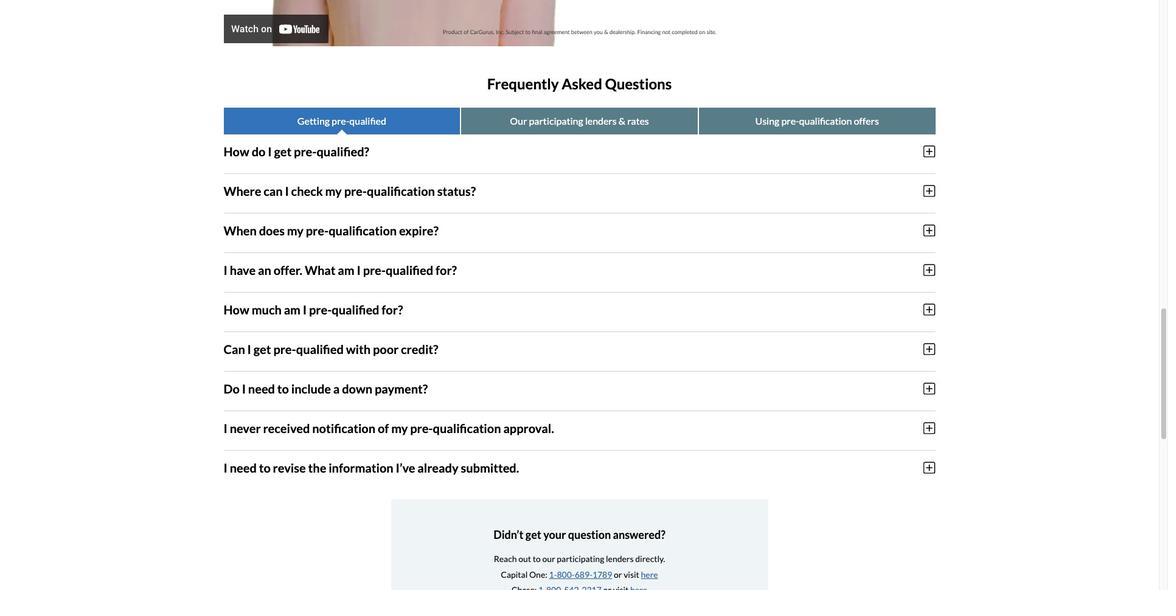 Task type: vqa. For each thing, say whether or not it's contained in the screenshot.
dealers.
no



Task type: locate. For each thing, give the bounding box(es) containing it.
2 plus square image from the top
[[924, 184, 936, 198]]

pre- inside where can i check my pre-qualification status? button
[[344, 184, 367, 198]]

pre- down much
[[273, 342, 296, 356]]

get right the can
[[254, 342, 271, 356]]

i inside where can i check my pre-qualification status? button
[[285, 184, 289, 198]]

0 vertical spatial am
[[338, 263, 355, 277]]

get
[[274, 144, 292, 159], [254, 342, 271, 356], [526, 528, 541, 541]]

i inside "button"
[[224, 461, 227, 475]]

0 horizontal spatial to
[[259, 461, 271, 475]]

1 vertical spatial my
[[287, 223, 304, 238]]

am right what
[[338, 263, 355, 277]]

qualified left the with
[[296, 342, 344, 356]]

asked
[[562, 75, 602, 92]]

&
[[619, 115, 626, 126]]

frequently asked questions
[[487, 75, 672, 92]]

1 vertical spatial for?
[[382, 302, 403, 317]]

visit
[[624, 569, 640, 580]]

qualification
[[799, 115, 852, 126], [367, 184, 435, 198], [329, 223, 397, 238], [433, 421, 501, 436]]

our
[[542, 554, 555, 564]]

for? up poor
[[382, 302, 403, 317]]

get right do in the top of the page
[[274, 144, 292, 159]]

where can i check my pre-qualification status? button
[[224, 174, 936, 208]]

0 horizontal spatial my
[[287, 223, 304, 238]]

1 vertical spatial need
[[230, 461, 257, 475]]

out
[[519, 554, 531, 564]]

frequently
[[487, 75, 559, 92]]

rates
[[628, 115, 649, 126]]

plus square image inside i need to revise the information i've already submitted. "button"
[[924, 461, 936, 475]]

plus square image
[[924, 224, 936, 237], [924, 303, 936, 316], [924, 342, 936, 356], [924, 382, 936, 395], [924, 422, 936, 435]]

2 horizontal spatial my
[[391, 421, 408, 436]]

i need to revise the information i've already submitted.
[[224, 461, 519, 475]]

to left revise
[[259, 461, 271, 475]]

my right check
[[325, 184, 342, 198]]

2 vertical spatial my
[[391, 421, 408, 436]]

qualified down expire?
[[386, 263, 433, 277]]

didn't
[[494, 528, 524, 541]]

qualification up expire?
[[367, 184, 435, 198]]

question
[[568, 528, 611, 541]]

never
[[230, 421, 261, 436]]

getting pre-qualified tab panel
[[224, 134, 936, 490]]

participating inside button
[[529, 115, 583, 126]]

participating right our
[[529, 115, 583, 126]]

using pre-qualification offers
[[756, 115, 879, 126]]

how left do in the top of the page
[[224, 144, 249, 159]]

pre- down qualified?
[[344, 184, 367, 198]]

pre- up what
[[306, 223, 329, 238]]

2 horizontal spatial get
[[526, 528, 541, 541]]

1 horizontal spatial my
[[325, 184, 342, 198]]

get left your
[[526, 528, 541, 541]]

payment?
[[375, 381, 428, 396]]

how
[[224, 144, 249, 159], [224, 302, 249, 317]]

pre- inside i have an offer. what am i pre-qualified for? 'button'
[[363, 263, 386, 277]]

i inside do i need to include a down payment? "button"
[[242, 381, 246, 396]]

here
[[641, 569, 658, 580]]

1 horizontal spatial get
[[274, 144, 292, 159]]

1 horizontal spatial am
[[338, 263, 355, 277]]

do i need to include a down payment? button
[[224, 372, 936, 406]]

with
[[346, 342, 371, 356]]

800-
[[557, 569, 575, 580]]

qualification up submitted.
[[433, 421, 501, 436]]

can
[[224, 342, 245, 356]]

plus square image inside the when does my pre-qualification expire? "button"
[[924, 224, 936, 237]]

i've
[[396, 461, 415, 475]]

qualified?
[[317, 144, 369, 159]]

0 horizontal spatial for?
[[382, 302, 403, 317]]

my
[[325, 184, 342, 198], [287, 223, 304, 238], [391, 421, 408, 436]]

0 vertical spatial lenders
[[585, 115, 617, 126]]

my right does
[[287, 223, 304, 238]]

plus square image inside do i need to include a down payment? "button"
[[924, 382, 936, 395]]

plus square image
[[924, 145, 936, 158], [924, 184, 936, 198], [924, 263, 936, 277], [924, 461, 936, 475]]

need right "do"
[[248, 381, 275, 396]]

pre- right using
[[782, 115, 799, 126]]

how left much
[[224, 302, 249, 317]]

qualified inside getting pre-qualified button
[[349, 115, 386, 126]]

am inside button
[[284, 302, 301, 317]]

2 horizontal spatial to
[[533, 554, 541, 564]]

1 vertical spatial am
[[284, 302, 301, 317]]

approval.
[[504, 421, 554, 436]]

pre- down what
[[309, 302, 332, 317]]

am
[[338, 263, 355, 277], [284, 302, 301, 317]]

lenders
[[585, 115, 617, 126], [606, 554, 634, 564]]

frequently asked questions tab list
[[224, 108, 936, 134]]

can i get pre-qualified with poor credit?
[[224, 342, 438, 356]]

0 vertical spatial need
[[248, 381, 275, 396]]

reach
[[494, 554, 517, 564]]

for?
[[436, 263, 457, 277], [382, 302, 403, 317]]

plus square image inside i never received notification of my pre-qualification approval. button
[[924, 422, 936, 435]]

to inside "button"
[[259, 461, 271, 475]]

our
[[510, 115, 527, 126]]

1 horizontal spatial for?
[[436, 263, 457, 277]]

1 vertical spatial get
[[254, 342, 271, 356]]

1 vertical spatial participating
[[557, 554, 604, 564]]

pre- right what
[[363, 263, 386, 277]]

i inside i never received notification of my pre-qualification approval. button
[[224, 421, 227, 436]]

1 vertical spatial to
[[259, 461, 271, 475]]

offer.
[[274, 263, 303, 277]]

am right much
[[284, 302, 301, 317]]

2 vertical spatial get
[[526, 528, 541, 541]]

plus square image inside i have an offer. what am i pre-qualified for? 'button'
[[924, 263, 936, 277]]

our participating lenders & rates
[[510, 115, 649, 126]]

notification
[[312, 421, 376, 436]]

to inside reach out to our participating lenders directly. capital one: 1-800-689-1789 or visit here
[[533, 554, 541, 564]]

to inside "button"
[[277, 381, 289, 396]]

qualified inside i have an offer. what am i pre-qualified for? 'button'
[[386, 263, 433, 277]]

4 plus square image from the top
[[924, 382, 936, 395]]

689-
[[575, 569, 593, 580]]

plus square image for credit?
[[924, 342, 936, 356]]

include
[[291, 381, 331, 396]]

1 horizontal spatial to
[[277, 381, 289, 396]]

participating inside reach out to our participating lenders directly. capital one: 1-800-689-1789 or visit here
[[557, 554, 604, 564]]

i
[[268, 144, 272, 159], [285, 184, 289, 198], [224, 263, 227, 277], [357, 263, 361, 277], [303, 302, 307, 317], [247, 342, 251, 356], [242, 381, 246, 396], [224, 421, 227, 436], [224, 461, 227, 475]]

pre- right getting at the left of page
[[332, 115, 350, 126]]

1 how from the top
[[224, 144, 249, 159]]

or
[[614, 569, 622, 580]]

using
[[756, 115, 780, 126]]

pre- inside i never received notification of my pre-qualification approval. button
[[410, 421, 433, 436]]

here link
[[641, 569, 658, 580]]

0 horizontal spatial get
[[254, 342, 271, 356]]

1 plus square image from the top
[[924, 145, 936, 158]]

questions
[[605, 75, 672, 92]]

3 plus square image from the top
[[924, 342, 936, 356]]

capital
[[501, 569, 528, 580]]

am inside 'button'
[[338, 263, 355, 277]]

for? inside 'button'
[[436, 263, 457, 277]]

i never received notification of my pre-qualification approval.
[[224, 421, 554, 436]]

how much am i pre-qualified for? button
[[224, 293, 936, 327]]

3 plus square image from the top
[[924, 263, 936, 277]]

need down never
[[230, 461, 257, 475]]

qualified
[[349, 115, 386, 126], [386, 263, 433, 277], [332, 302, 379, 317], [296, 342, 344, 356]]

2 plus square image from the top
[[924, 303, 936, 316]]

plus square image for payment?
[[924, 382, 936, 395]]

revise
[[273, 461, 306, 475]]

i need to revise the information i've already submitted. button
[[224, 451, 936, 485]]

how do i get pre-qualified?
[[224, 144, 369, 159]]

lenders left "&"
[[585, 115, 617, 126]]

need
[[248, 381, 275, 396], [230, 461, 257, 475]]

my right of
[[391, 421, 408, 436]]

0 vertical spatial participating
[[529, 115, 583, 126]]

i inside how do i get pre-qualified? button
[[268, 144, 272, 159]]

plus square image for qualification
[[924, 422, 936, 435]]

qualification down where can i check my pre-qualification status?
[[329, 223, 397, 238]]

qualification left offers
[[799, 115, 852, 126]]

to
[[277, 381, 289, 396], [259, 461, 271, 475], [533, 554, 541, 564]]

one:
[[529, 569, 548, 580]]

5 plus square image from the top
[[924, 422, 936, 435]]

getting pre-qualified
[[297, 115, 386, 126]]

plus square image for pre-
[[924, 263, 936, 277]]

0 horizontal spatial am
[[284, 302, 301, 317]]

0 vertical spatial how
[[224, 144, 249, 159]]

participating
[[529, 115, 583, 126], [557, 554, 604, 564]]

to left the include
[[277, 381, 289, 396]]

for? down expire?
[[436, 263, 457, 277]]

pre- inside how much am i pre-qualified for? button
[[309, 302, 332, 317]]

plus square image inside where can i check my pre-qualification status? button
[[924, 184, 936, 198]]

plus square image inside can i get pre-qualified with poor credit? button
[[924, 342, 936, 356]]

need inside "button"
[[248, 381, 275, 396]]

lenders up or
[[606, 554, 634, 564]]

0 vertical spatial my
[[325, 184, 342, 198]]

2 how from the top
[[224, 302, 249, 317]]

1 vertical spatial lenders
[[606, 554, 634, 564]]

1 plus square image from the top
[[924, 224, 936, 237]]

0 vertical spatial for?
[[436, 263, 457, 277]]

pre- down getting at the left of page
[[294, 144, 317, 159]]

qualified up the with
[[332, 302, 379, 317]]

0 vertical spatial to
[[277, 381, 289, 396]]

pre-
[[332, 115, 350, 126], [782, 115, 799, 126], [294, 144, 317, 159], [344, 184, 367, 198], [306, 223, 329, 238], [363, 263, 386, 277], [309, 302, 332, 317], [273, 342, 296, 356], [410, 421, 433, 436]]

participating up 1-800-689-1789 link at bottom
[[557, 554, 604, 564]]

1 vertical spatial how
[[224, 302, 249, 317]]

qualified up qualified?
[[349, 115, 386, 126]]

2 vertical spatial to
[[533, 554, 541, 564]]

to right "out"
[[533, 554, 541, 564]]

4 plus square image from the top
[[924, 461, 936, 475]]

status?
[[437, 184, 476, 198]]

pre- right of
[[410, 421, 433, 436]]



Task type: describe. For each thing, give the bounding box(es) containing it.
plus square image inside how do i get pre-qualified? button
[[924, 145, 936, 158]]

offers
[[854, 115, 879, 126]]

plus square image for already
[[924, 461, 936, 475]]

can
[[264, 184, 283, 198]]

lenders inside button
[[585, 115, 617, 126]]

didn't get your question answered?
[[494, 528, 666, 541]]

qualified inside can i get pre-qualified with poor credit? button
[[296, 342, 344, 356]]

when does my pre-qualification expire? button
[[224, 213, 936, 248]]

when does my pre-qualification expire?
[[224, 223, 439, 238]]

plus square image inside how much am i pre-qualified for? button
[[924, 303, 936, 316]]

0 vertical spatial get
[[274, 144, 292, 159]]

can i get pre-qualified with poor credit? button
[[224, 332, 936, 366]]

down
[[342, 381, 373, 396]]

lenders inside reach out to our participating lenders directly. capital one: 1-800-689-1789 or visit here
[[606, 554, 634, 564]]

where can i check my pre-qualification status?
[[224, 184, 476, 198]]

answered?
[[613, 528, 666, 541]]

i never received notification of my pre-qualification approval. button
[[224, 411, 936, 445]]

an
[[258, 263, 271, 277]]

do
[[252, 144, 266, 159]]

my inside button
[[325, 184, 342, 198]]

when
[[224, 223, 257, 238]]

plus square image for status?
[[924, 184, 936, 198]]

how for how do i get pre-qualified?
[[224, 144, 249, 159]]

how do i get pre-qualified? button
[[224, 134, 936, 168]]

need inside "button"
[[230, 461, 257, 475]]

the
[[308, 461, 326, 475]]

pre- inside how do i get pre-qualified? button
[[294, 144, 317, 159]]

1-
[[549, 569, 557, 580]]

pre- inside the when does my pre-qualification expire? "button"
[[306, 223, 329, 238]]

pre- inside getting pre-qualified button
[[332, 115, 350, 126]]

information
[[329, 461, 394, 475]]

your
[[544, 528, 566, 541]]

1789
[[593, 569, 612, 580]]

i inside can i get pre-qualified with poor credit? button
[[247, 342, 251, 356]]

getting pre-qualified button
[[224, 108, 460, 134]]

poor
[[373, 342, 399, 356]]

submitted.
[[461, 461, 519, 475]]

how for how much am i pre-qualified for?
[[224, 302, 249, 317]]

does
[[259, 223, 285, 238]]

qualified inside how much am i pre-qualified for? button
[[332, 302, 379, 317]]

our participating lenders & rates button
[[461, 108, 698, 134]]

do
[[224, 381, 240, 396]]

already
[[418, 461, 459, 475]]

qualification inside the frequently asked questions tab list
[[799, 115, 852, 126]]

getting
[[297, 115, 330, 126]]

do i need to include a down payment?
[[224, 381, 428, 396]]

of
[[378, 421, 389, 436]]

received
[[263, 421, 310, 436]]

credit?
[[401, 342, 438, 356]]

to for i
[[259, 461, 271, 475]]

have
[[230, 263, 256, 277]]

to for reach
[[533, 554, 541, 564]]

a
[[333, 381, 340, 396]]

i have an offer. what am i pre-qualified for?
[[224, 263, 457, 277]]

much
[[252, 302, 282, 317]]

my inside button
[[391, 421, 408, 436]]

my inside "button"
[[287, 223, 304, 238]]

directly.
[[636, 554, 665, 564]]

i inside how much am i pre-qualified for? button
[[303, 302, 307, 317]]

qualification inside "button"
[[329, 223, 397, 238]]

using pre-qualification offers button
[[699, 108, 936, 134]]

check
[[291, 184, 323, 198]]

pre- inside can i get pre-qualified with poor credit? button
[[273, 342, 296, 356]]

where
[[224, 184, 261, 198]]

for? inside button
[[382, 302, 403, 317]]

1-800-689-1789 link
[[549, 569, 612, 580]]

reach out to our participating lenders directly. capital one: 1-800-689-1789 or visit here
[[494, 554, 665, 580]]

expire?
[[399, 223, 439, 238]]

how much am i pre-qualified for?
[[224, 302, 403, 317]]

qualification inside button
[[367, 184, 435, 198]]

what
[[305, 263, 336, 277]]

i have an offer. what am i pre-qualified for? button
[[224, 253, 936, 287]]

pre- inside using pre-qualification offers button
[[782, 115, 799, 126]]



